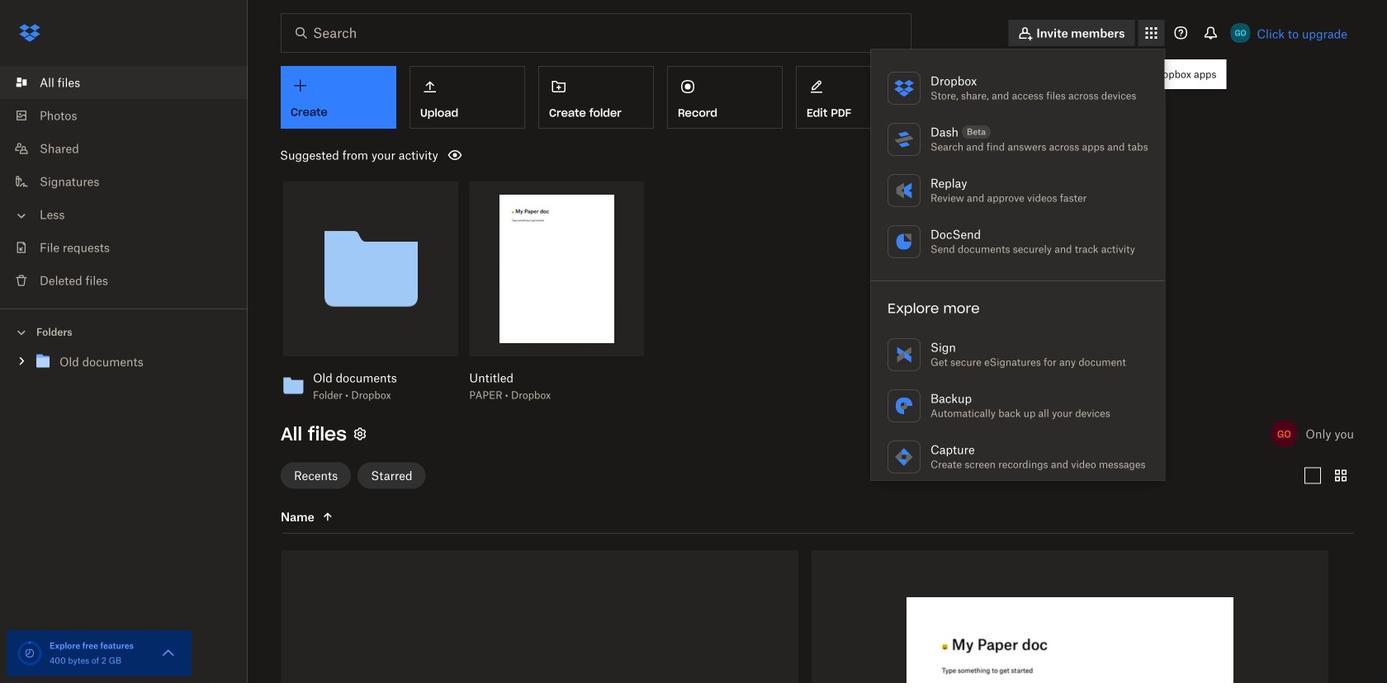 Task type: locate. For each thing, give the bounding box(es) containing it.
list
[[0, 56, 248, 309]]

menu
[[871, 50, 1165, 684]]

file, _ my paper doc.paper row
[[812, 551, 1329, 684]]

list item
[[0, 66, 248, 99]]



Task type: vqa. For each thing, say whether or not it's contained in the screenshot.
of inside the tab list
no



Task type: describe. For each thing, give the bounding box(es) containing it.
less image
[[13, 208, 30, 224]]

folder, old documents row
[[282, 551, 799, 684]]

dropbox image
[[13, 17, 46, 50]]



